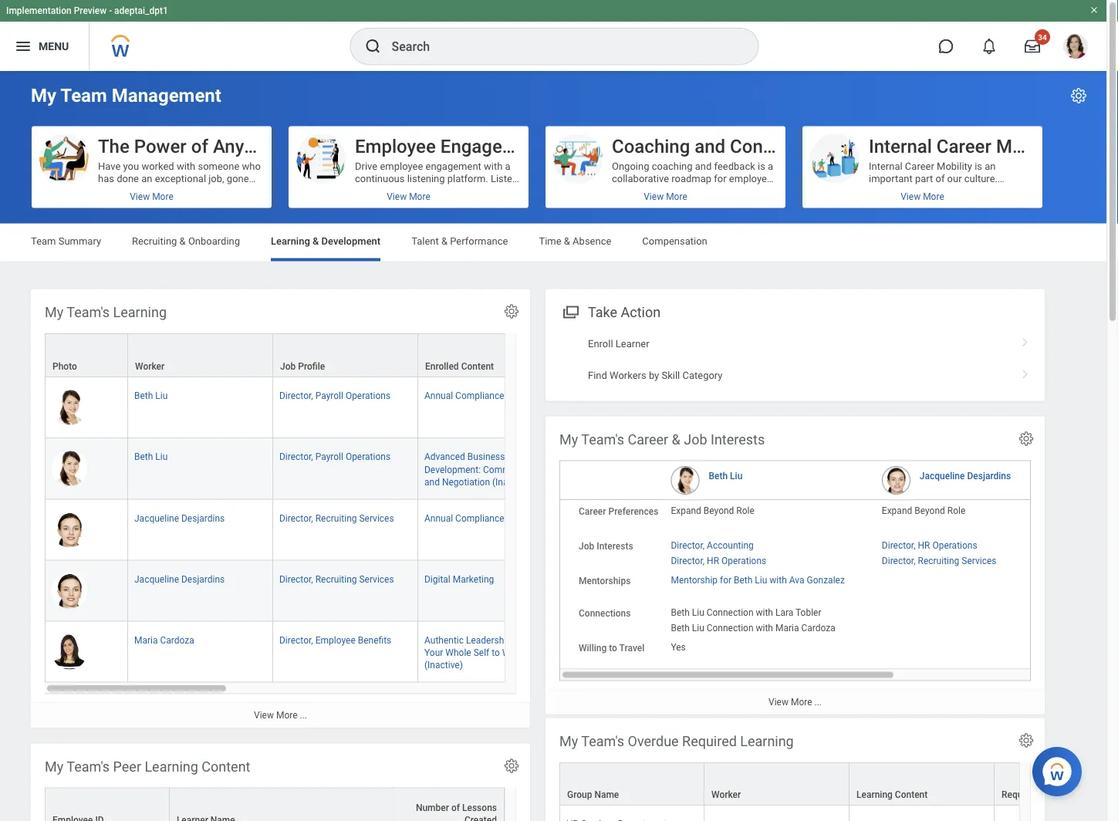 Task type: vqa. For each thing, say whether or not it's contained in the screenshot.
the right "Team"
yes



Task type: locate. For each thing, give the bounding box(es) containing it.
negotiation
[[442, 476, 490, 487]]

2 expand from the left
[[882, 505, 912, 516]]

beth liu connection with lara tobler
[[671, 607, 822, 618]]

summary
[[58, 235, 101, 247]]

accounting
[[707, 540, 754, 551]]

by
[[649, 370, 659, 381]]

0 vertical spatial director, recruiting services
[[279, 512, 394, 523]]

(inactive) down "communication"
[[492, 476, 531, 487]]

2 annual from the top
[[424, 512, 453, 523]]

row containing photo
[[45, 333, 1118, 378]]

employee inside row
[[315, 634, 356, 645]]

1 expand beyond role from the left
[[671, 505, 755, 516]]

connection up "beth liu connection with maria cardoza" element
[[707, 607, 754, 618]]

job for job profile
[[280, 361, 296, 372]]

0 horizontal spatial team
[[31, 235, 56, 247]]

more for my team's career & job interests
[[791, 697, 812, 707]]

view for my team's learning
[[254, 710, 274, 721]]

learning & development
[[271, 235, 381, 247]]

1 vertical spatial employee
[[315, 634, 356, 645]]

items selected list containing beth liu connection with lara tobler
[[671, 604, 860, 633]]

content inside my team's learning element
[[461, 361, 494, 372]]

of inside button
[[191, 135, 208, 157]]

career up job interests at the bottom right
[[579, 506, 606, 517]]

2 vertical spatial desjardins
[[181, 573, 225, 584]]

worker button
[[128, 334, 272, 376], [705, 763, 849, 805]]

1 cell from the left
[[705, 805, 850, 821]]

1 horizontal spatial worker
[[712, 789, 741, 800]]

2 director, payroll operations from the top
[[279, 451, 391, 462]]

1 annual from the top
[[424, 390, 453, 401]]

1 vertical spatial director, payroll operations link
[[279, 448, 391, 462]]

director, hr operations link
[[882, 537, 978, 551], [671, 552, 767, 566]]

to left travel
[[609, 643, 617, 653]]

1 vertical spatial of
[[451, 802, 460, 813]]

1 horizontal spatial of
[[451, 802, 460, 813]]

0 vertical spatial team
[[60, 85, 107, 107]]

number of lessons created button
[[394, 788, 504, 821]]

willing to travel
[[579, 643, 645, 653]]

compliance for director, recruiting services
[[455, 512, 504, 523]]

1 director, payroll operations link from the top
[[279, 387, 391, 401]]

annual down 'and'
[[424, 512, 453, 523]]

connection down 'beth liu connection with lara tobler'
[[707, 623, 754, 633]]

job up mentorships
[[579, 541, 594, 552]]

2 beyond from the left
[[915, 505, 945, 516]]

team's inside my team's learning element
[[67, 304, 110, 320]]

more inside my team's career & job interests element
[[791, 697, 812, 707]]

connections
[[579, 608, 631, 619]]

view for my team's career & job interests
[[769, 697, 789, 707]]

job inside popup button
[[280, 361, 296, 372]]

1 vertical spatial payroll
[[315, 451, 343, 462]]

0 vertical spatial worker button
[[128, 334, 272, 376]]

photo
[[52, 361, 77, 372]]

role for second expand beyond role element from left
[[948, 505, 966, 516]]

& left onboarding
[[180, 235, 186, 247]]

row
[[45, 333, 1118, 378], [45, 377, 1118, 438], [45, 438, 1118, 499], [45, 499, 1118, 560], [45, 560, 1118, 621], [45, 621, 1118, 682], [560, 762, 1118, 806], [560, 805, 1118, 821]]

items selected list
[[671, 537, 791, 566], [882, 537, 1021, 566], [671, 604, 860, 633]]

1 horizontal spatial beyond
[[915, 505, 945, 516]]

& down skill
[[672, 431, 681, 448]]

& right talent
[[441, 235, 448, 247]]

2 horizontal spatial content
[[895, 789, 928, 800]]

0 horizontal spatial to
[[492, 647, 500, 658]]

2 horizontal spatial career
[[937, 135, 992, 157]]

1 role from the left
[[737, 505, 755, 516]]

items selected list containing director, accounting
[[671, 537, 791, 566]]

team's inside my team's overdue required learning element
[[581, 733, 624, 749]]

compliance down negotiation
[[455, 512, 504, 523]]

tab list
[[15, 224, 1091, 261]]

team's for overdue
[[581, 733, 624, 749]]

2 connection from the top
[[707, 623, 754, 633]]

0 horizontal spatial interests
[[597, 541, 633, 552]]

1 horizontal spatial hr
[[918, 540, 930, 551]]

view more ... up my team's peer learning content element
[[254, 710, 307, 721]]

0 horizontal spatial hr
[[707, 555, 719, 566]]

tab list containing team summary
[[15, 224, 1091, 261]]

1 director, payroll operations from the top
[[279, 390, 391, 401]]

0 vertical spatial employee
[[355, 135, 436, 157]]

implementation
[[6, 5, 72, 16]]

employee's photo (jacqueline desjardins) image
[[52, 512, 87, 547], [52, 573, 87, 608]]

1 horizontal spatial view more ...
[[769, 697, 822, 707]]

2 cell from the left
[[850, 805, 995, 821]]

expand beyond role element
[[671, 502, 755, 516], [882, 502, 966, 516]]

business
[[468, 451, 505, 462]]

more
[[791, 697, 812, 707], [276, 710, 298, 721]]

ava
[[789, 575, 805, 586]]

jacqueline desjardins for digital marketing
[[134, 573, 225, 584]]

(inactive) inside authentic leadership: bring your whole self to work (inactive)
[[424, 659, 463, 670]]

group name button
[[560, 763, 704, 805]]

my for my team's learning
[[45, 304, 63, 320]]

0 vertical spatial director, payroll operations
[[279, 390, 391, 401]]

worker right photo column header
[[135, 361, 165, 372]]

connection for maria
[[707, 623, 754, 633]]

0 vertical spatial payroll
[[315, 390, 343, 401]]

worker for learning
[[135, 361, 165, 372]]

list
[[546, 328, 1045, 392]]

1 vertical spatial employee's photo (jacqueline desjardins) image
[[52, 573, 87, 608]]

lara
[[776, 607, 794, 618]]

0 vertical spatial maria
[[776, 623, 799, 633]]

my
[[31, 85, 56, 107], [45, 304, 63, 320], [560, 431, 578, 448], [560, 733, 578, 749], [45, 759, 63, 775]]

of right power
[[191, 135, 208, 157]]

view more ... inside my team's career & job interests element
[[769, 697, 822, 707]]

adeptai_dpt1
[[114, 5, 168, 16]]

desjardins
[[967, 471, 1011, 481], [181, 512, 225, 523], [181, 573, 225, 584]]

career right internal
[[937, 135, 992, 157]]

1 vertical spatial required
[[1002, 789, 1039, 800]]

annual compliance for director, recruiting services
[[424, 512, 504, 523]]

to down the leadership:
[[492, 647, 500, 658]]

2 director, payroll operations link from the top
[[279, 448, 391, 462]]

1 horizontal spatial cardoza
[[801, 623, 836, 633]]

lessons
[[462, 802, 497, 813]]

team
[[60, 85, 107, 107], [31, 235, 56, 247]]

photo column header
[[45, 333, 128, 378]]

learning inside popup button
[[857, 789, 893, 800]]

team's left 'overdue'
[[581, 733, 624, 749]]

maria cardoza
[[134, 634, 194, 645]]

hr for rightmost director, hr operations "link"
[[918, 540, 930, 551]]

0 vertical spatial jacqueline
[[920, 471, 965, 481]]

1 vertical spatial annual
[[424, 512, 453, 523]]

digital marketing
[[424, 573, 494, 584]]

1 vertical spatial compliance
[[455, 512, 504, 523]]

liu inside "element"
[[692, 607, 704, 618]]

annual compliance down negotiation
[[424, 512, 504, 523]]

0 vertical spatial interests
[[711, 431, 765, 448]]

1 horizontal spatial worker button
[[705, 763, 849, 805]]

learning content
[[857, 789, 928, 800]]

director, accounting
[[671, 540, 754, 551]]

with inside mentorship for beth liu with ava gonzalez "link"
[[770, 575, 787, 586]]

team's for career
[[581, 431, 624, 448]]

0 horizontal spatial maria
[[134, 634, 158, 645]]

compliance for director, payroll operations
[[455, 390, 504, 401]]

enroll learner
[[588, 338, 650, 349]]

0 vertical spatial desjardins
[[967, 471, 1011, 481]]

configure my team's overdue required learning image
[[1018, 732, 1035, 749]]

1 connection from the top
[[707, 607, 754, 618]]

1 annual compliance link from the top
[[424, 387, 504, 401]]

time & absence
[[539, 235, 612, 247]]

employee's photo (beth liu) image
[[52, 389, 87, 425], [52, 451, 87, 486]]

justify image
[[14, 37, 32, 56]]

1 vertical spatial worker
[[712, 789, 741, 800]]

beth liu connection with maria cardoza element
[[671, 619, 836, 633]]

&
[[180, 235, 186, 247], [313, 235, 319, 247], [441, 235, 448, 247], [564, 235, 570, 247], [672, 431, 681, 448]]

with down 'beth liu connection with lara tobler'
[[756, 623, 773, 633]]

worker
[[135, 361, 165, 372], [712, 789, 741, 800]]

of right number
[[451, 802, 460, 813]]

0 vertical spatial director, hr operations
[[882, 540, 978, 551]]

1 horizontal spatial view
[[769, 697, 789, 707]]

director, recruiting services for annual compliance
[[279, 512, 394, 523]]

services
[[359, 512, 394, 523], [962, 555, 997, 566], [359, 573, 394, 584]]

0 horizontal spatial (inactive)
[[424, 659, 463, 670]]

0 horizontal spatial career
[[579, 506, 606, 517]]

worker column header inside my team's overdue required learning element
[[705, 762, 850, 806]]

job profile column header
[[273, 333, 418, 378]]

worker column header for my team's learning
[[128, 333, 273, 378]]

employee inside button
[[355, 135, 436, 157]]

0 vertical spatial jacqueline desjardins
[[920, 471, 1011, 481]]

tobler
[[796, 607, 822, 618]]

1 annual compliance from the top
[[424, 390, 504, 401]]

main content
[[0, 71, 1118, 821]]

my for my team's peer learning content
[[45, 759, 63, 775]]

desjardins for digital marketing
[[181, 573, 225, 584]]

operations
[[346, 390, 391, 401], [346, 451, 391, 462], [933, 540, 978, 551], [722, 555, 767, 566]]

0 vertical spatial worker column header
[[128, 333, 273, 378]]

cell
[[705, 805, 850, 821], [850, 805, 995, 821], [995, 805, 1063, 821]]

interests down career preferences
[[597, 541, 633, 552]]

2 compliance from the top
[[455, 512, 504, 523]]

... up my team's overdue required learning element
[[815, 697, 822, 707]]

for
[[720, 575, 732, 586]]

required right 'overdue'
[[682, 733, 737, 749]]

compliance down the enrolled content
[[455, 390, 504, 401]]

2 vertical spatial with
[[756, 623, 773, 633]]

1 vertical spatial job
[[684, 431, 707, 448]]

0 horizontal spatial worker column header
[[128, 333, 273, 378]]

liu inside "link"
[[755, 575, 767, 586]]

1 vertical spatial cardoza
[[160, 634, 194, 645]]

yes element
[[671, 639, 686, 653]]

& for learning
[[313, 235, 319, 247]]

interests down category at the top of page
[[711, 431, 765, 448]]

more up my team's overdue required learning element
[[791, 697, 812, 707]]

0 horizontal spatial worker button
[[128, 334, 272, 376]]

view more ... link
[[546, 689, 1045, 714], [31, 702, 530, 728]]

talent
[[412, 235, 439, 247]]

0 horizontal spatial cardoza
[[160, 634, 194, 645]]

& left the development
[[313, 235, 319, 247]]

more inside my team's learning element
[[276, 710, 298, 721]]

leadership:
[[466, 634, 514, 645]]

with left ava
[[770, 575, 787, 586]]

& for talent
[[441, 235, 448, 247]]

0 vertical spatial more
[[791, 697, 812, 707]]

0 vertical spatial ...
[[815, 697, 822, 707]]

job down category at the top of page
[[684, 431, 707, 448]]

search image
[[364, 37, 382, 56]]

view inside my team's career & job interests element
[[769, 697, 789, 707]]

connection inside "element"
[[707, 607, 754, 618]]

2 annual compliance from the top
[[424, 512, 504, 523]]

0 vertical spatial compliance
[[455, 390, 504, 401]]

services inside items selected list
[[962, 555, 997, 566]]

configure my team's learning image
[[503, 303, 520, 320]]

annual compliance down the enrolled content
[[424, 390, 504, 401]]

internal
[[869, 135, 932, 157]]

with inside beth liu connection with lara tobler "element"
[[756, 607, 773, 618]]

0 horizontal spatial expand
[[671, 505, 701, 516]]

2 role from the left
[[948, 505, 966, 516]]

more for my team's learning
[[276, 710, 298, 721]]

beth liu inside my team's career & job interests element
[[709, 471, 743, 481]]

2 vertical spatial job
[[579, 541, 594, 552]]

... inside my team's career & job interests element
[[815, 697, 822, 707]]

2 expand beyond role from the left
[[882, 505, 966, 516]]

0 vertical spatial connection
[[707, 607, 754, 618]]

1 vertical spatial connection
[[707, 623, 754, 633]]

to inside my team's career & job interests element
[[609, 643, 617, 653]]

worker down my team's overdue required learning
[[712, 789, 741, 800]]

job left profile
[[280, 361, 296, 372]]

travel
[[619, 643, 645, 653]]

required inside popup button
[[1002, 789, 1039, 800]]

0 horizontal spatial director, hr operations
[[671, 555, 767, 566]]

digital
[[424, 573, 451, 584]]

my team's career & job interests element
[[546, 416, 1118, 714]]

director, hr operations
[[882, 540, 978, 551], [671, 555, 767, 566]]

(inactive) down your
[[424, 659, 463, 670]]

1 horizontal spatial expand beyond role
[[882, 505, 966, 516]]

content for enrolled content
[[461, 361, 494, 372]]

content for learning content
[[895, 789, 928, 800]]

required down configure my team's overdue required learning image
[[1002, 789, 1039, 800]]

1 vertical spatial more
[[276, 710, 298, 721]]

team left summary
[[31, 235, 56, 247]]

0 horizontal spatial required
[[682, 733, 737, 749]]

0 vertical spatial career
[[937, 135, 992, 157]]

1 vertical spatial annual compliance link
[[424, 509, 504, 523]]

view more ... up my team's overdue required learning element
[[769, 697, 822, 707]]

category
[[683, 370, 723, 381]]

of inside "number of lessons created"
[[451, 802, 460, 813]]

& right time
[[564, 235, 570, 247]]

annual compliance link for director, payroll operations
[[424, 387, 504, 401]]

annual compliance link down negotiation
[[424, 509, 504, 523]]

team down menu
[[60, 85, 107, 107]]

1 horizontal spatial more
[[791, 697, 812, 707]]

worker button for my team's overdue required learning
[[705, 763, 849, 805]]

0 vertical spatial hr
[[918, 540, 930, 551]]

1 horizontal spatial job
[[579, 541, 594, 552]]

view more ... link inside my team's career & job interests element
[[546, 689, 1045, 714]]

1 horizontal spatial team
[[60, 85, 107, 107]]

career down by
[[628, 431, 669, 448]]

job
[[280, 361, 296, 372], [684, 431, 707, 448], [579, 541, 594, 552]]

mentorship
[[671, 575, 718, 586]]

1 horizontal spatial required
[[1002, 789, 1039, 800]]

& for time
[[564, 235, 570, 247]]

1 vertical spatial ...
[[300, 710, 307, 721]]

1 horizontal spatial director, hr operations
[[882, 540, 978, 551]]

2 vertical spatial content
[[895, 789, 928, 800]]

worker column header
[[128, 333, 273, 378], [705, 762, 850, 806]]

2 payroll from the top
[[315, 451, 343, 462]]

compensation
[[642, 235, 708, 247]]

2 annual compliance link from the top
[[424, 509, 504, 523]]

view more ...
[[769, 697, 822, 707], [254, 710, 307, 721]]

my for my team's career & job interests
[[560, 431, 578, 448]]

team's up photo popup button
[[67, 304, 110, 320]]

talent & performance
[[412, 235, 508, 247]]

1 vertical spatial view more ...
[[254, 710, 307, 721]]

team's left peer at the left bottom
[[67, 759, 110, 775]]

beth inside "link"
[[734, 575, 753, 586]]

worker inside my team's overdue required learning element
[[712, 789, 741, 800]]

maria cardoza link
[[134, 631, 194, 645]]

& for recruiting
[[180, 235, 186, 247]]

annual compliance link for director, recruiting services
[[424, 509, 504, 523]]

notifications large image
[[982, 39, 997, 54]]

beth liu link
[[134, 387, 168, 401], [134, 448, 168, 462], [709, 467, 743, 481]]

career
[[937, 135, 992, 157], [628, 431, 669, 448], [579, 506, 606, 517]]

0 vertical spatial annual compliance
[[424, 390, 504, 401]]

0 vertical spatial content
[[461, 361, 494, 372]]

annual down enrolled
[[424, 390, 453, 401]]

view more ... for my team's learning
[[254, 710, 307, 721]]

action
[[621, 304, 661, 320]]

beth liu for the middle beth liu link
[[134, 451, 168, 462]]

menu group image
[[560, 301, 580, 321]]

skill
[[662, 370, 680, 381]]

my team's career & job interests
[[560, 431, 765, 448]]

required button
[[995, 763, 1062, 805]]

director, payroll operations for director, payroll operations link for the middle beth liu link
[[279, 451, 391, 462]]

2 vertical spatial jacqueline desjardins
[[134, 573, 225, 584]]

employee's photo (maria cardoza) image
[[52, 634, 87, 669]]

profile
[[298, 361, 325, 372]]

employee
[[355, 135, 436, 157], [315, 634, 356, 645]]

content inside column header
[[895, 789, 928, 800]]

expand
[[671, 505, 701, 516], [882, 505, 912, 516]]

view more ... inside my team's learning element
[[254, 710, 307, 721]]

1 vertical spatial director, hr operations link
[[671, 552, 767, 566]]

0 vertical spatial employee's photo (beth liu) image
[[52, 389, 87, 425]]

director, hr operations for rightmost director, hr operations "link"
[[882, 540, 978, 551]]

0 horizontal spatial ...
[[300, 710, 307, 721]]

2 vertical spatial jacqueline desjardins link
[[134, 570, 225, 584]]

1 vertical spatial team
[[31, 235, 56, 247]]

2 employee's photo (jacqueline desjardins) image from the top
[[52, 573, 87, 608]]

0 horizontal spatial content
[[202, 759, 250, 775]]

1 horizontal spatial role
[[948, 505, 966, 516]]

0 horizontal spatial beyond
[[704, 505, 734, 516]]

0 horizontal spatial view
[[254, 710, 274, 721]]

0 vertical spatial services
[[359, 512, 394, 523]]

2 vertical spatial services
[[359, 573, 394, 584]]

interests
[[711, 431, 765, 448], [597, 541, 633, 552]]

with inside "beth liu connection with maria cardoza" element
[[756, 623, 773, 633]]

more up my team's peer learning content element
[[276, 710, 298, 721]]

... inside my team's learning element
[[300, 710, 307, 721]]

annual compliance link down the enrolled content
[[424, 387, 504, 401]]

team's inside my team's peer learning content element
[[67, 759, 110, 775]]

menu
[[39, 40, 69, 53]]

enroll
[[588, 338, 613, 349]]

2 vertical spatial director, recruiting services link
[[279, 570, 394, 584]]

1 compliance from the top
[[455, 390, 504, 401]]

0 vertical spatial director, hr operations link
[[882, 537, 978, 551]]

worker inside my team's learning element
[[135, 361, 165, 372]]

director, recruiting services link for annual compliance
[[279, 509, 394, 523]]

worker column header inside my team's learning element
[[128, 333, 273, 378]]

2 expand beyond role element from the left
[[882, 502, 966, 516]]

menu banner
[[0, 0, 1107, 71]]

team's inside my team's career & job interests element
[[581, 431, 624, 448]]

authentic
[[424, 634, 464, 645]]

2 vertical spatial director, recruiting services
[[279, 573, 394, 584]]

with up "beth liu connection with maria cardoza" element
[[756, 607, 773, 618]]

... up my team's peer learning content element
[[300, 710, 307, 721]]

jacqueline for digital marketing
[[134, 573, 179, 584]]

cardoza inside row
[[160, 634, 194, 645]]

items selected list for connections
[[671, 604, 860, 633]]

1 vertical spatial view
[[254, 710, 274, 721]]

desjardins for annual compliance
[[181, 512, 225, 523]]

team's down find
[[581, 431, 624, 448]]

workers
[[610, 370, 647, 381]]

1 vertical spatial with
[[756, 607, 773, 618]]

find workers by skill category link
[[546, 360, 1045, 392]]

0 vertical spatial worker
[[135, 361, 165, 372]]

1 vertical spatial hr
[[707, 555, 719, 566]]

2 vertical spatial beth liu
[[709, 471, 743, 481]]

1 employee's photo (beth liu) image from the top
[[52, 389, 87, 425]]

0 vertical spatial cardoza
[[801, 623, 836, 633]]

beth liu for the bottommost beth liu link
[[709, 471, 743, 481]]

main content containing my team management
[[0, 71, 1118, 821]]

0 vertical spatial annual
[[424, 390, 453, 401]]

view inside my team's learning element
[[254, 710, 274, 721]]



Task type: describe. For each thing, give the bounding box(es) containing it.
team inside tab list
[[31, 235, 56, 247]]

0 horizontal spatial director, hr operations link
[[671, 552, 767, 566]]

chevron right image
[[1016, 364, 1036, 380]]

worker column header for my team's overdue required learning
[[705, 762, 850, 806]]

jacqueline for annual compliance
[[134, 512, 179, 523]]

name
[[595, 789, 619, 800]]

my for my team management
[[31, 85, 56, 107]]

anytime
[[213, 135, 281, 157]]

communication
[[483, 464, 549, 474]]

worker for overdue
[[712, 789, 741, 800]]

career preferences
[[579, 506, 659, 517]]

beth liu connection with maria cardoza
[[671, 623, 836, 633]]

the power of anytime feedback button
[[32, 126, 366, 208]]

role for 1st expand beyond role element from left
[[737, 505, 755, 516]]

photo button
[[46, 334, 127, 376]]

3 cell from the left
[[995, 805, 1063, 821]]

and
[[424, 476, 440, 487]]

(inactive) inside 'advanced business development: communication and negotiation (inactive)'
[[492, 476, 531, 487]]

marketing
[[453, 573, 494, 584]]

list containing enroll learner
[[546, 328, 1045, 392]]

items selected list for job interests
[[671, 537, 791, 566]]

row containing group name
[[560, 762, 1118, 806]]

preview
[[74, 5, 107, 16]]

my for my team's overdue required learning
[[560, 733, 578, 749]]

worker button for my team's learning
[[128, 334, 272, 376]]

1 vertical spatial director, recruiting services link
[[882, 552, 997, 566]]

beth liu connection with lara tobler element
[[671, 604, 822, 618]]

number of lessons created
[[416, 802, 497, 821]]

recruiting inside my team's career & job interests element
[[918, 555, 960, 566]]

development:
[[424, 464, 481, 474]]

Search Workday  search field
[[392, 29, 727, 63]]

number of lessons created row
[[45, 788, 505, 821]]

2 employee's photo (beth liu) image from the top
[[52, 451, 87, 486]]

1 vertical spatial interests
[[597, 541, 633, 552]]

director, recruiting services link for digital marketing
[[279, 570, 394, 584]]

director, recruiting services inside my team's career & job interests element
[[882, 555, 997, 566]]

director, hr operations for director, hr operations "link" to the left
[[671, 555, 767, 566]]

configure my team's peer learning content image
[[503, 758, 520, 775]]

to inside authentic leadership: bring your whole self to work (inactive)
[[492, 647, 500, 658]]

close environment banner image
[[1090, 5, 1099, 15]]

1 expand beyond role element from the left
[[671, 502, 755, 516]]

2 vertical spatial beth liu link
[[709, 467, 743, 481]]

inbox large image
[[1025, 39, 1040, 54]]

employee engagement
[[355, 135, 545, 157]]

development
[[322, 235, 381, 247]]

enrolled
[[425, 361, 459, 372]]

2 horizontal spatial job
[[684, 431, 707, 448]]

my team's overdue required learning element
[[546, 718, 1118, 821]]

1 expand from the left
[[671, 505, 701, 516]]

expand beyond role for second expand beyond role element from left
[[882, 505, 966, 516]]

team's for peer
[[67, 759, 110, 775]]

connection for lara
[[707, 607, 754, 618]]

mentorship for beth liu with ava gonzalez
[[671, 575, 845, 586]]

1 vertical spatial beth liu link
[[134, 448, 168, 462]]

1 vertical spatial career
[[628, 431, 669, 448]]

& inside my team's career & job interests element
[[672, 431, 681, 448]]

job interests
[[579, 541, 633, 552]]

annual for director, recruiting services
[[424, 512, 453, 523]]

services for digital marketing
[[359, 573, 394, 584]]

internal career mobility
[[869, 135, 1063, 157]]

with for lara
[[756, 607, 773, 618]]

take action
[[588, 304, 661, 320]]

items selected list containing director, hr operations
[[882, 537, 1021, 566]]

director, recruiting services for digital marketing
[[279, 573, 394, 584]]

row containing maria cardoza
[[45, 621, 1118, 682]]

1 vertical spatial content
[[202, 759, 250, 775]]

advanced business development: communication and negotiation (inactive) link
[[424, 448, 549, 487]]

enrolled content button
[[418, 334, 563, 376]]

director, payroll operations for beth liu link to the top director, payroll operations link
[[279, 390, 391, 401]]

mentorships
[[579, 575, 631, 586]]

director, employee benefits
[[279, 634, 392, 645]]

jacqueline inside my team's career & job interests element
[[920, 471, 965, 481]]

job for job interests
[[579, 541, 594, 552]]

group name column header
[[560, 762, 705, 806]]

... for my team's learning
[[300, 710, 307, 721]]

jacqueline desjardins link for annual compliance
[[134, 509, 225, 523]]

whole
[[446, 647, 471, 658]]

director, inside row
[[279, 634, 313, 645]]

willing
[[579, 643, 607, 653]]

find
[[588, 370, 607, 381]]

number
[[416, 802, 449, 813]]

my team's learning
[[45, 304, 167, 320]]

gonzalez
[[807, 575, 845, 586]]

career inside button
[[937, 135, 992, 157]]

mobility
[[996, 135, 1063, 157]]

director, employee benefits link
[[279, 631, 392, 645]]

jacqueline desjardins for annual compliance
[[134, 512, 225, 523]]

view more ... for my team's career & job interests
[[769, 697, 822, 707]]

group name
[[567, 789, 619, 800]]

profile logan mcneil image
[[1064, 34, 1088, 62]]

team summary
[[31, 235, 101, 247]]

jacqueline desjardins inside my team's career & job interests element
[[920, 471, 1011, 481]]

desjardins inside my team's career & job interests element
[[967, 471, 1011, 481]]

1 horizontal spatial interests
[[711, 431, 765, 448]]

1 beyond from the left
[[704, 505, 734, 516]]

bring
[[516, 634, 538, 645]]

created
[[465, 815, 497, 821]]

configure my team's career & job interests image
[[1018, 430, 1035, 447]]

jacqueline desjardins link for digital marketing
[[134, 570, 225, 584]]

tab list inside main content
[[15, 224, 1091, 261]]

my team's overdue required learning
[[560, 733, 794, 749]]

enrolled content
[[425, 361, 494, 372]]

annual for director, payroll operations
[[424, 390, 453, 401]]

yes
[[671, 642, 686, 653]]

employee engagement button
[[289, 126, 545, 208]]

engagement
[[441, 135, 545, 157]]

mentorship for beth liu with ava gonzalez link
[[671, 572, 845, 586]]

learning content column header
[[850, 762, 995, 806]]

beth inside "element"
[[671, 607, 690, 618]]

cardoza inside items selected list
[[801, 623, 836, 633]]

work
[[502, 647, 523, 658]]

implementation preview -   adeptai_dpt1
[[6, 5, 168, 16]]

34 button
[[1016, 29, 1050, 63]]

my team's peer learning content
[[45, 759, 250, 775]]

digital marketing link
[[424, 570, 494, 584]]

overdue
[[628, 733, 679, 749]]

authentic leadership: bring your whole self to work (inactive)
[[424, 634, 538, 670]]

chevron right image
[[1016, 332, 1036, 348]]

authentic leadership: bring your whole self to work (inactive) link
[[424, 631, 538, 670]]

1 employee's photo (jacqueline desjardins) image from the top
[[52, 512, 87, 547]]

job profile button
[[273, 334, 418, 376]]

self
[[474, 647, 489, 658]]

menu button
[[0, 22, 89, 71]]

internal career mobility button
[[803, 126, 1063, 208]]

1 payroll from the top
[[315, 390, 343, 401]]

management
[[112, 85, 221, 107]]

advanced
[[424, 451, 465, 462]]

my team management
[[31, 85, 221, 107]]

-
[[109, 5, 112, 16]]

take
[[588, 304, 617, 320]]

learning content button
[[850, 763, 994, 805]]

maria inside row
[[134, 634, 158, 645]]

my team's peer learning content element
[[31, 744, 530, 821]]

with for maria
[[756, 623, 773, 633]]

performance
[[450, 235, 508, 247]]

0 vertical spatial beth liu link
[[134, 387, 168, 401]]

configure this page image
[[1070, 86, 1088, 105]]

my team's learning element
[[31, 289, 1118, 728]]

director, accounting link
[[671, 537, 754, 551]]

hr for director, hr operations "link" to the left
[[707, 555, 719, 566]]

your
[[424, 647, 443, 658]]

beth liu for beth liu link to the top
[[134, 390, 168, 401]]

maria inside items selected list
[[776, 623, 799, 633]]

services for annual compliance
[[359, 512, 394, 523]]

advanced business development: communication and negotiation (inactive)
[[424, 451, 549, 487]]

1 horizontal spatial director, hr operations link
[[882, 537, 978, 551]]

0 vertical spatial jacqueline desjardins link
[[920, 467, 1011, 481]]

the power of anytime feedback
[[98, 135, 366, 157]]

view more ... link for my team's learning
[[31, 702, 530, 728]]

director, payroll operations link for the middle beth liu link
[[279, 448, 391, 462]]

0 vertical spatial required
[[682, 733, 737, 749]]

group
[[567, 789, 592, 800]]

annual compliance for director, payroll operations
[[424, 390, 504, 401]]

benefits
[[358, 634, 392, 645]]

view more ... link for my team's career & job interests
[[546, 689, 1045, 714]]

recruiting & onboarding
[[132, 235, 240, 247]]

expand beyond role for 1st expand beyond role element from left
[[671, 505, 755, 516]]

team's for learning
[[67, 304, 110, 320]]

preferences
[[609, 506, 659, 517]]

enroll learner link
[[546, 328, 1045, 360]]

... for my team's career & job interests
[[815, 697, 822, 707]]

find workers by skill category
[[588, 370, 723, 381]]

absence
[[573, 235, 612, 247]]

peer
[[113, 759, 141, 775]]

director, payroll operations link for beth liu link to the top
[[279, 387, 391, 401]]



